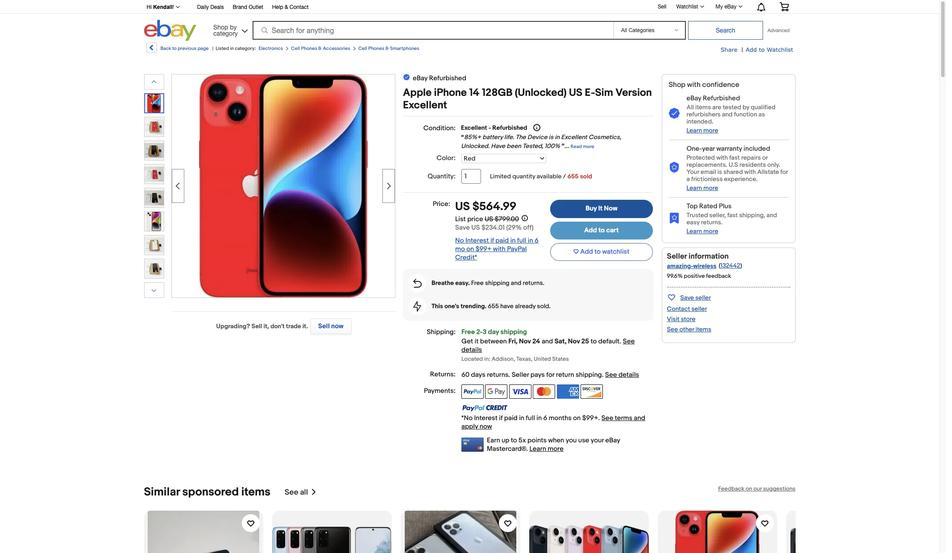Task type: vqa. For each thing, say whether or not it's contained in the screenshot.
Small Kitchen Appliances
no



Task type: locate. For each thing, give the bounding box(es) containing it.
0 horizontal spatial 6
[[535, 237, 539, 245]]

color
[[437, 154, 454, 163]]

2 horizontal spatial refurbished
[[703, 94, 740, 103]]

hi kendall !
[[147, 4, 174, 10]]

0 horizontal spatial phones
[[301, 46, 317, 51]]

1 horizontal spatial seller
[[667, 252, 687, 261]]

0 vertical spatial is
[[549, 134, 554, 141]]

see details link down 'default'
[[605, 371, 639, 380]]

0 horizontal spatial nov
[[519, 337, 531, 346]]

by down brand
[[230, 23, 237, 31]]

1 horizontal spatial 655
[[568, 173, 579, 181]]

shipping up fri,
[[501, 328, 527, 337]]

repairs
[[742, 154, 761, 162]]

1 vertical spatial seller
[[692, 305, 707, 313]]

1 horizontal spatial 6
[[544, 414, 547, 423]]

returns.
[[701, 219, 723, 226], [523, 280, 545, 287]]

1 cell from the left
[[291, 46, 300, 51]]

2 phones from the left
[[368, 46, 385, 51]]

sell now
[[318, 322, 344, 331]]

*no interest if paid in full in 6 months on $99+.
[[462, 414, 602, 423]]

6
[[535, 237, 539, 245], [544, 414, 547, 423]]

2 vertical spatial add
[[581, 248, 593, 256]]

replacements.
[[687, 161, 728, 169]]

help
[[272, 4, 283, 10]]

sell now link
[[308, 319, 352, 334]]

details up the located
[[462, 346, 482, 354]]

1 vertical spatial on
[[573, 414, 581, 423]]

0 vertical spatial 6
[[535, 237, 539, 245]]

0 vertical spatial free
[[471, 280, 484, 287]]

price
[[467, 215, 483, 224]]

contact up visit store link
[[667, 305, 690, 313]]

or
[[763, 154, 768, 162]]

0 vertical spatial learn more
[[687, 184, 719, 192]]

2 vertical spatial excellent
[[561, 134, 587, 141]]

items left see all
[[241, 486, 271, 500]]

with details__icon image left easy
[[669, 212, 680, 224]]

see details link up united
[[462, 337, 635, 354]]

breathe
[[432, 280, 454, 287]]

1 vertical spatial now
[[480, 423, 492, 431]]

us down us $564.99 at the top
[[485, 215, 493, 224]]

2 nov from the left
[[568, 337, 580, 346]]

us $564.99
[[455, 200, 517, 214]]

0 vertical spatial excellent
[[403, 99, 447, 112]]

sell link
[[654, 3, 671, 10]]

ebay up all
[[687, 94, 702, 103]]

& right help
[[285, 4, 288, 10]]

apple
[[403, 87, 432, 99]]

0 vertical spatial items
[[696, 104, 711, 111]]

on
[[467, 245, 474, 254], [573, 414, 581, 423], [746, 486, 753, 493]]

picture 21 of 28 image
[[144, 141, 164, 160]]

store
[[681, 316, 696, 323]]

terms
[[615, 414, 633, 423]]

learn more link right 5x
[[530, 445, 564, 454]]

have
[[491, 142, 505, 150]]

with details__icon image left your
[[669, 162, 680, 173]]

now up earn
[[480, 423, 492, 431]]

0 horizontal spatial watchlist
[[677, 4, 698, 10]]

more down intended.
[[704, 127, 719, 134]]

seller up contact seller "link" in the right bottom of the page
[[696, 294, 711, 302]]

1 horizontal spatial nov
[[568, 337, 580, 346]]

| listed in category:
[[212, 46, 256, 51]]

save up contact seller "link" in the right bottom of the page
[[681, 294, 694, 302]]

0 vertical spatial on
[[467, 245, 474, 254]]

free right the easy. at the bottom of the page
[[471, 280, 484, 287]]

1 vertical spatial learn more
[[530, 445, 564, 454]]

paid inside "no interest if paid in full in 6 mo on $99+ with paypal credit*"
[[496, 237, 509, 245]]

2 cell from the left
[[358, 46, 367, 51]]

1 vertical spatial fast
[[728, 212, 738, 219]]

on left our
[[746, 486, 753, 493]]

in left months
[[537, 414, 542, 423]]

0 vertical spatial save
[[455, 224, 470, 232]]

sell left it,
[[252, 323, 262, 330]]

see terms and apply now link
[[462, 414, 646, 431]]

save inside button
[[681, 294, 694, 302]]

2 horizontal spatial &
[[386, 46, 389, 51]]

refurbished inside ebay refurbished all items are tested by qualified refurbishers and function as intended. learn more
[[703, 94, 740, 103]]

0 vertical spatial contact
[[290, 4, 309, 10]]

and up already on the bottom
[[511, 280, 522, 287]]

shop down deals
[[213, 23, 228, 31]]

1 horizontal spatial &
[[318, 46, 322, 51]]

with details__icon image for this one's trending.
[[413, 302, 421, 312]]

0 vertical spatial seller
[[667, 252, 687, 261]]

in
[[230, 46, 234, 51], [555, 134, 560, 141], [511, 237, 516, 245], [528, 237, 533, 245], [519, 414, 525, 423], [537, 414, 542, 423]]

learn more link down intended.
[[687, 127, 719, 134]]

0 horizontal spatial 655
[[488, 303, 499, 310]]

shipping up discover image
[[576, 371, 602, 380]]

and right shipping,
[[767, 212, 777, 219]]

learn more inside us $564.99 main content
[[530, 445, 564, 454]]

credit*
[[455, 254, 477, 262]]

learn more link down easy
[[687, 228, 719, 235]]

seller inside button
[[696, 294, 711, 302]]

if inside "no interest if paid in full in 6 mo on $99+ with paypal credit*"
[[491, 237, 494, 245]]

1 horizontal spatial is
[[718, 168, 722, 176]]

tested,
[[523, 142, 544, 150]]

picture 19 of 28 image
[[145, 94, 163, 113]]

. right 25
[[620, 337, 622, 346]]

learn more link down frictionless at the top right of the page
[[687, 184, 719, 192]]

feedback on our suggestions
[[719, 486, 796, 493]]

1 horizontal spatial shop
[[669, 81, 686, 89]]

returns. inside top rated plus trusted seller, fast shipping, and easy returns. learn more
[[701, 219, 723, 226]]

cart
[[606, 226, 619, 235]]

0 vertical spatial details
[[462, 346, 482, 354]]

6 for no interest if paid in full in 6 mo on $99+ with paypal credit*
[[535, 237, 539, 245]]

phones left smartphones on the top left of page
[[368, 46, 385, 51]]

a
[[687, 175, 690, 183]]

watchlist right "sell" link
[[677, 4, 698, 10]]

save inside us $564.99 main content
[[455, 224, 470, 232]]

to left 5x
[[511, 437, 517, 445]]

now right it.
[[331, 322, 344, 331]]

1 horizontal spatial by
[[743, 104, 750, 111]]

0 horizontal spatial |
[[212, 46, 213, 51]]

condition:
[[424, 124, 456, 133]]

us up list
[[455, 200, 470, 214]]

breathe easy. free shipping and returns.
[[432, 280, 545, 287]]

0 horizontal spatial details
[[462, 346, 482, 354]]

ebay refurbished all items are tested by qualified refurbishers and function as intended. learn more
[[687, 94, 776, 134]]

0 horizontal spatial refurbished
[[429, 74, 467, 83]]

2 vertical spatial items
[[241, 486, 271, 500]]

2-
[[477, 328, 483, 337]]

excellent up the condition:
[[403, 99, 447, 112]]

shop inside shop by category
[[213, 23, 228, 31]]

us inside apple iphone 14 128gb (unlocked)  us e-sim version excellent
[[569, 87, 583, 99]]

1 vertical spatial items
[[696, 326, 712, 333]]

trending.
[[461, 303, 487, 310]]

0 horizontal spatial &
[[285, 4, 288, 10]]

see down visit
[[667, 326, 678, 333]]

shop
[[213, 23, 228, 31], [669, 81, 686, 89]]

0 vertical spatial returns.
[[701, 219, 723, 226]]

0 horizontal spatial for
[[547, 371, 555, 380]]

ebay inside the my ebay link
[[725, 4, 737, 10]]

1 horizontal spatial returns.
[[701, 219, 723, 226]]

learn more link for one-year warranty included
[[687, 184, 719, 192]]

nov left 24
[[519, 337, 531, 346]]

0 horizontal spatial contact
[[290, 4, 309, 10]]

picture 25 of 28 image
[[144, 236, 164, 255]]

us $564.99 main content
[[403, 73, 654, 454]]

0 vertical spatial watchlist
[[677, 4, 698, 10]]

excellent inside apple iphone 14 128gb (unlocked)  us e-sim version excellent
[[403, 99, 447, 112]]

"
[[461, 134, 464, 141]]

1 phones from the left
[[301, 46, 317, 51]]

returns. inside us $564.99 main content
[[523, 280, 545, 287]]

learn more link for top rated plus
[[687, 228, 719, 235]]

on inside "no interest if paid in full in 6 mo on $99+ with paypal credit*"
[[467, 245, 474, 254]]

have
[[500, 303, 514, 310]]

and right are
[[722, 111, 733, 118]]

132442 link
[[721, 262, 741, 270]]

excellent up read
[[561, 134, 587, 141]]

excellent inside " 85%+ battery life. the device is in excellent cosmetics, unlocked. have been tested, 100%
[[561, 134, 587, 141]]

1 vertical spatial for
[[547, 371, 555, 380]]

interest for *no
[[474, 414, 498, 423]]

1 vertical spatial details
[[619, 371, 639, 380]]

interest for no
[[466, 237, 489, 245]]

our
[[754, 486, 762, 493]]

items right other at the right bottom of the page
[[696, 326, 712, 333]]

items right all
[[696, 104, 711, 111]]

and right terms
[[634, 414, 646, 423]]

to inside button
[[595, 248, 601, 256]]

learn down easy
[[687, 228, 702, 235]]

my ebay link
[[711, 1, 747, 12]]

now
[[331, 322, 344, 331], [480, 423, 492, 431]]

save for save us $234.01 (29% off)
[[455, 224, 470, 232]]

save for save seller
[[681, 294, 694, 302]]

if down paypal credit image at the bottom of the page
[[499, 414, 503, 423]]

ebay right your
[[606, 437, 620, 445]]

0 vertical spatial for
[[781, 168, 788, 176]]

sell for sell now
[[318, 322, 330, 331]]

0 vertical spatial now
[[331, 322, 344, 331]]

1 vertical spatial watchlist
[[767, 46, 794, 53]]

interest inside "no interest if paid in full in 6 mo on $99+ with paypal credit*"
[[466, 237, 489, 245]]

cell phones & smartphones link
[[358, 46, 419, 51]]

seller information amazing-wireless ( 132442 ) 99.6% positive feedback
[[667, 252, 742, 280]]

|
[[212, 46, 213, 51], [742, 46, 743, 54]]

1 horizontal spatial .
[[602, 371, 604, 380]]

ebay inside earn up to 5x points when you use your ebay mastercard®.
[[606, 437, 620, 445]]

more down seller,
[[704, 228, 719, 235]]

& for cell phones & accessories
[[318, 46, 322, 51]]

more right read
[[583, 144, 595, 150]]

if down $234.01
[[491, 237, 494, 245]]

0 vertical spatial refurbished
[[429, 74, 467, 83]]

0 vertical spatial seller
[[696, 294, 711, 302]]

items inside contact seller visit store see other items
[[696, 326, 712, 333]]

learn inside top rated plus trusted seller, fast shipping, and easy returns. learn more
[[687, 228, 702, 235]]

655 right /
[[568, 173, 579, 181]]

0 horizontal spatial seller
[[512, 371, 529, 380]]

0 horizontal spatial now
[[331, 322, 344, 331]]

feedback
[[719, 486, 745, 493]]

items inside ebay refurbished all items are tested by qualified refurbishers and function as intended. learn more
[[696, 104, 711, 111]]

on right mo
[[467, 245, 474, 254]]

text__icon image
[[403, 73, 410, 82]]

& left accessories
[[318, 46, 322, 51]]

see for see all
[[285, 488, 298, 497]]

2 horizontal spatial excellent
[[561, 134, 587, 141]]

0 horizontal spatial if
[[491, 237, 494, 245]]

Quantity: text field
[[462, 169, 481, 184]]

full up points
[[526, 414, 535, 423]]

by
[[230, 23, 237, 31], [743, 104, 750, 111]]

1 vertical spatial paid
[[504, 414, 518, 423]]

ebay inside ebay refurbished all items are tested by qualified refurbishers and function as intended. learn more
[[687, 94, 702, 103]]

0 vertical spatial add
[[746, 46, 757, 53]]

1 horizontal spatial watchlist
[[767, 46, 794, 53]]

add down buy
[[584, 226, 597, 235]]

learn right 5x
[[530, 445, 546, 454]]

see left all
[[285, 488, 298, 497]]

655 left have
[[488, 303, 499, 310]]

1 vertical spatial contact
[[667, 305, 690, 313]]

fast inside protected with fast repairs or replacements. u.s residents only. your email is shared with allstate for a frictionless experience.
[[730, 154, 740, 162]]

add right share
[[746, 46, 757, 53]]

your shopping cart image
[[779, 2, 790, 11]]

(
[[719, 262, 721, 270]]

0 vertical spatial paid
[[496, 237, 509, 245]]

add down add to cart link
[[581, 248, 593, 256]]

learn down intended.
[[687, 127, 702, 134]]

2 horizontal spatial on
[[746, 486, 753, 493]]

1 vertical spatial returns.
[[523, 280, 545, 287]]

with details__icon image left this at the bottom
[[413, 302, 421, 312]]

0 horizontal spatial returns.
[[523, 280, 545, 287]]

shipping,
[[740, 212, 766, 219]]

see details
[[462, 337, 635, 354]]

in up 5x
[[519, 414, 525, 423]]

see all link
[[285, 486, 317, 500]]

by right tested
[[743, 104, 750, 111]]

6 inside "no interest if paid in full in 6 mo on $99+ with paypal credit*"
[[535, 237, 539, 245]]

sponsored
[[182, 486, 239, 500]]

it.
[[303, 323, 308, 330]]

accessories
[[323, 46, 350, 51]]

1 horizontal spatial excellent
[[461, 124, 487, 132]]

excellent up the 85%+
[[461, 124, 487, 132]]

u.s
[[729, 161, 738, 169]]

daily deals
[[197, 4, 224, 10]]

learn more link for ebay refurbished
[[687, 127, 719, 134]]

is right email
[[718, 168, 722, 176]]

read more link
[[571, 142, 595, 150]]

shipping
[[485, 280, 510, 287], [501, 328, 527, 337], [576, 371, 602, 380]]

upgrading? sell it, don't trade it.
[[216, 323, 308, 330]]

interest down paypal credit image at the bottom of the page
[[474, 414, 498, 423]]

1 horizontal spatial if
[[499, 414, 503, 423]]

$99+.
[[582, 414, 600, 423]]

refurbished up are
[[703, 94, 740, 103]]

paid up up
[[504, 414, 518, 423]]

to inside earn up to 5x points when you use your ebay mastercard®.
[[511, 437, 517, 445]]

with details__icon image for breathe easy.
[[413, 279, 422, 288]]

fast down plus
[[728, 212, 738, 219]]

addison,
[[492, 356, 515, 363]]

1 vertical spatial 6
[[544, 414, 547, 423]]

with details__icon image left breathe
[[413, 279, 422, 288]]

seller for save
[[696, 294, 711, 302]]

already
[[515, 303, 536, 310]]

sell inside account navigation
[[658, 3, 667, 10]]

6 right paypal
[[535, 237, 539, 245]]

1 horizontal spatial on
[[573, 414, 581, 423]]

with inside "no interest if paid in full in 6 mo on $99+ with paypal credit*"
[[493, 245, 506, 254]]

confidence
[[702, 81, 740, 89]]

see inside see details
[[623, 337, 635, 346]]

full inside "no interest if paid in full in 6 mo on $99+ with paypal credit*"
[[517, 237, 527, 245]]

with details__icon image
[[669, 108, 680, 119], [669, 162, 680, 173], [669, 212, 680, 224], [413, 279, 422, 288], [413, 302, 421, 312]]

is up the 100% at top right
[[549, 134, 554, 141]]

to right 25
[[591, 337, 597, 346]]

1 horizontal spatial save
[[681, 294, 694, 302]]

phones left accessories
[[301, 46, 317, 51]]

by inside shop by category
[[230, 23, 237, 31]]

list price us $799.00
[[455, 215, 519, 224]]

learn down a
[[687, 184, 702, 192]]

learn more down frictionless at the top right of the page
[[687, 184, 719, 192]]

watchlist down advanced link
[[767, 46, 794, 53]]

picture 24 of 28 image
[[144, 212, 164, 231]]

more down frictionless at the top right of the page
[[704, 184, 719, 192]]

details down 'default'
[[619, 371, 639, 380]]

with right $99+ on the top of the page
[[493, 245, 506, 254]]

0 horizontal spatial on
[[467, 245, 474, 254]]

& for cell phones & smartphones
[[386, 46, 389, 51]]

1 vertical spatial add
[[584, 226, 597, 235]]

see for see terms and apply now
[[602, 414, 614, 423]]

in inside " 85%+ battery life. the device is in excellent cosmetics, unlocked. have been tested, 100%
[[555, 134, 560, 141]]

1 horizontal spatial sell
[[318, 322, 330, 331]]

daily deals link
[[197, 3, 224, 13]]

learn more right 5x
[[530, 445, 564, 454]]

see inside "see terms and apply now"
[[602, 414, 614, 423]]

1 vertical spatial shop
[[669, 81, 686, 89]]

&
[[285, 4, 288, 10], [318, 46, 322, 51], [386, 46, 389, 51]]

0 vertical spatial shop
[[213, 23, 228, 31]]

1 vertical spatial refurbished
[[703, 94, 740, 103]]

learn more for learn more link related to one-year warranty included
[[687, 184, 719, 192]]

to inside share | add to watchlist
[[759, 46, 765, 53]]

hi
[[147, 4, 152, 10]]

residents
[[740, 161, 766, 169]]

details
[[462, 346, 482, 354], [619, 371, 639, 380]]

cell right accessories
[[358, 46, 367, 51]]

seller inside contact seller visit store see other items
[[692, 305, 707, 313]]

1 vertical spatial if
[[499, 414, 503, 423]]

1 vertical spatial by
[[743, 104, 750, 111]]

none submit inside shop by category banner
[[688, 21, 763, 40]]

1 horizontal spatial cell
[[358, 46, 367, 51]]

1 vertical spatial excellent
[[461, 124, 487, 132]]

advanced link
[[763, 21, 794, 39]]

more inside ebay refurbished all items are tested by qualified refurbishers and function as intended. learn more
[[704, 127, 719, 134]]

1 horizontal spatial now
[[480, 423, 492, 431]]

seller down texas,
[[512, 371, 529, 380]]

for inside protected with fast repairs or replacements. u.s residents only. your email is shared with allstate for a frictionless experience.
[[781, 168, 788, 176]]

& left smartphones on the top left of page
[[386, 46, 389, 51]]

1 horizontal spatial for
[[781, 168, 788, 176]]

mo
[[455, 245, 465, 254]]

refurbished up iphone
[[429, 74, 467, 83]]

and inside ebay refurbished all items are tested by qualified refurbishers and function as intended. learn more
[[722, 111, 733, 118]]

to down advanced link
[[759, 46, 765, 53]]

paid for mo
[[496, 237, 509, 245]]

picture 23 of 28 image
[[144, 188, 164, 208]]

refurbished for ebay refurbished
[[429, 74, 467, 83]]

previous
[[178, 46, 197, 51]]

cosmetics,
[[589, 134, 622, 141]]

on for months
[[573, 414, 581, 423]]

2 vertical spatial shipping
[[576, 371, 602, 380]]

when
[[548, 437, 564, 445]]

1 horizontal spatial refurbished
[[493, 124, 528, 132]]

seller down save seller
[[692, 305, 707, 313]]

more
[[704, 127, 719, 134], [583, 144, 595, 150], [704, 184, 719, 192], [704, 228, 719, 235], [548, 445, 564, 454]]

shop for shop with confidence
[[669, 81, 686, 89]]

1 horizontal spatial phones
[[368, 46, 385, 51]]

buy it now link
[[550, 200, 653, 218]]

us left e-
[[569, 87, 583, 99]]

see right 'default'
[[623, 337, 635, 346]]

None submit
[[688, 21, 763, 40]]

1 vertical spatial seller
[[512, 371, 529, 380]]

0 horizontal spatial excellent
[[403, 99, 447, 112]]

account navigation
[[142, 0, 796, 14]]

free up get
[[462, 328, 475, 337]]

save up 'no'
[[455, 224, 470, 232]]

fast down warranty
[[730, 154, 740, 162]]

discover image
[[581, 385, 603, 399]]

1 nov from the left
[[519, 337, 531, 346]]

add for add to cart
[[584, 226, 597, 235]]

1 vertical spatial full
[[526, 414, 535, 423]]

6 left months
[[544, 414, 547, 423]]

sell right it.
[[318, 322, 330, 331]]

seller
[[667, 252, 687, 261], [512, 371, 529, 380]]

0 horizontal spatial learn more
[[530, 445, 564, 454]]

0 horizontal spatial shop
[[213, 23, 228, 31]]

add inside button
[[581, 248, 593, 256]]

see left terms
[[602, 414, 614, 423]]



Task type: describe. For each thing, give the bounding box(es) containing it.
1 vertical spatial 655
[[488, 303, 499, 310]]

with details__icon image for top rated plus
[[669, 212, 680, 224]]

full for months
[[526, 414, 535, 423]]

with down repairs on the top of the page
[[745, 168, 756, 176]]

see other items link
[[667, 326, 712, 333]]

qualified
[[751, 104, 776, 111]]

page
[[198, 46, 209, 51]]

it,
[[264, 323, 269, 330]]

cell phones & accessories link
[[291, 46, 350, 51]]

128gb
[[482, 87, 513, 99]]

full for mo
[[517, 237, 527, 245]]

visa image
[[509, 385, 532, 399]]

picture 22 of 28 image
[[144, 165, 164, 184]]

and inside "see terms and apply now"
[[634, 414, 646, 423]]

between
[[480, 337, 507, 346]]

" ... read more
[[562, 142, 595, 150]]

seller inside seller information amazing-wireless ( 132442 ) 99.6% positive feedback
[[667, 252, 687, 261]]

cell for cell phones & smartphones
[[358, 46, 367, 51]]

visit store link
[[667, 316, 696, 323]]

paypal
[[507, 245, 527, 254]]

if for *no
[[499, 414, 503, 423]]

intended.
[[687, 118, 714, 125]]

0 vertical spatial see details link
[[462, 337, 635, 354]]

only.
[[768, 161, 781, 169]]

life.
[[504, 134, 515, 141]]

all
[[300, 488, 308, 497]]

back to previous page link
[[145, 42, 209, 56]]

us right list
[[472, 224, 480, 232]]

sat,
[[555, 337, 567, 346]]

back
[[160, 46, 171, 51]]

for inside us $564.99 main content
[[547, 371, 555, 380]]

contact inside account navigation
[[290, 4, 309, 10]]

add inside share | add to watchlist
[[746, 46, 757, 53]]

google pay image
[[485, 385, 508, 399]]

-
[[489, 124, 491, 132]]

returns:
[[430, 371, 456, 379]]

texas,
[[517, 356, 533, 363]]

more inside " ... read more
[[583, 144, 595, 150]]

suggestions
[[763, 486, 796, 493]]

my
[[716, 4, 723, 10]]

learn inside ebay refurbished all items are tested by qualified refurbishers and function as intended. learn more
[[687, 127, 702, 134]]

battery
[[483, 134, 503, 141]]

states
[[553, 356, 569, 363]]

in right listed
[[230, 46, 234, 51]]

one-year warranty included
[[687, 145, 771, 153]]

easy.
[[455, 280, 470, 287]]

and inside top rated plus trusted seller, fast shipping, and easy returns. learn more
[[767, 212, 777, 219]]

watchlist link
[[672, 1, 708, 12]]

0 vertical spatial shipping
[[485, 280, 510, 287]]

buy
[[586, 205, 597, 213]]

allstate
[[758, 168, 779, 176]]

american express image
[[557, 385, 579, 399]]

my ebay
[[716, 4, 737, 10]]

refurbished for ebay refurbished all items are tested by qualified refurbishers and function as intended. learn more
[[703, 94, 740, 103]]

2 vertical spatial on
[[746, 486, 753, 493]]

fast inside top rated plus trusted seller, fast shipping, and easy returns. learn more
[[728, 212, 738, 219]]

help & contact
[[272, 4, 309, 10]]

85%+
[[464, 134, 481, 141]]

apply
[[462, 423, 478, 431]]

default
[[599, 337, 620, 346]]

off)
[[523, 224, 534, 232]]

with details__icon image for ebay refurbished
[[669, 108, 680, 119]]

shop by category banner
[[142, 0, 796, 43]]

positive
[[684, 273, 705, 280]]

excellent - refurbished
[[461, 124, 528, 132]]

more information - about this item condition image
[[533, 124, 540, 131]]

ebay right text__icon at the top left of the page
[[413, 74, 428, 83]]

1 vertical spatial shipping
[[501, 328, 527, 337]]

picture 26 of 28 image
[[144, 259, 164, 279]]

list
[[455, 215, 466, 224]]

this
[[432, 303, 443, 310]]

advanced
[[768, 28, 790, 33]]

in:
[[484, 356, 491, 363]]

paid for months
[[504, 414, 518, 423]]

earn
[[487, 437, 500, 445]]

shop for shop by category
[[213, 23, 228, 31]]

with down one-year warranty included
[[717, 154, 728, 162]]

help & contact link
[[272, 3, 309, 13]]

seller,
[[710, 212, 726, 219]]

points
[[528, 437, 547, 445]]

learn more for learn more link on the right of 5x
[[530, 445, 564, 454]]

now inside "see terms and apply now"
[[480, 423, 492, 431]]

ebay refurbished
[[413, 74, 467, 83]]

electronics
[[259, 46, 283, 51]]

1 horizontal spatial details
[[619, 371, 639, 380]]

to right back at top
[[172, 46, 177, 51]]

and right 24
[[542, 337, 553, 346]]

See all text field
[[285, 488, 308, 497]]

see down 'default'
[[605, 371, 617, 380]]

*no
[[462, 414, 473, 423]]

price:
[[433, 200, 450, 209]]

see terms and apply now
[[462, 414, 646, 431]]

save seller
[[681, 294, 711, 302]]

1 horizontal spatial |
[[742, 46, 743, 54]]

with up all
[[687, 81, 701, 89]]

phones for smartphones
[[368, 46, 385, 51]]

6 for *no interest if paid in full in 6 months on $99+.
[[544, 414, 547, 423]]

with details__icon image for one-year warranty included
[[669, 162, 680, 173]]

unlocked.
[[461, 142, 490, 150]]

quantity
[[513, 173, 535, 181]]

mastercard®.
[[487, 445, 528, 454]]

details inside see details
[[462, 346, 482, 354]]

paypal image
[[462, 385, 484, 399]]

" 85%+ battery life. the device is in excellent cosmetics, unlocked. have been tested, 100%
[[461, 134, 622, 150]]

Search for anything text field
[[254, 22, 612, 39]]

more left you
[[548, 445, 564, 454]]

sell for sell
[[658, 3, 667, 10]]

add for add to watchlist
[[581, 248, 593, 256]]

is inside protected with fast repairs or replacements. u.s residents only. your email is shared with allstate for a frictionless experience.
[[718, 168, 722, 176]]

upgrading?
[[216, 323, 250, 330]]

it
[[475, 337, 479, 346]]

see inside contact seller visit store see other items
[[667, 326, 678, 333]]

see for see details
[[623, 337, 635, 346]]

no interest if paid in full in 6 mo on $99+ with paypal credit*
[[455, 237, 539, 262]]

warranty
[[717, 145, 742, 153]]

learn inside us $564.99 main content
[[530, 445, 546, 454]]

see all
[[285, 488, 308, 497]]

if for no
[[491, 237, 494, 245]]

shop with confidence
[[669, 81, 740, 89]]

amazing-
[[667, 262, 694, 270]]

payments:
[[424, 387, 456, 396]]

seller for contact
[[692, 305, 707, 313]]

pays
[[531, 371, 545, 380]]

1 vertical spatial free
[[462, 328, 475, 337]]

electronics link
[[259, 46, 283, 51]]

it
[[599, 205, 603, 213]]

0 horizontal spatial .
[[509, 371, 510, 380]]

now
[[604, 205, 618, 213]]

25
[[582, 337, 589, 346]]

top rated plus trusted seller, fast shipping, and easy returns. learn more
[[687, 202, 777, 235]]

picture 20 of 28 image
[[144, 117, 164, 137]]

share
[[721, 46, 738, 53]]

get
[[462, 337, 473, 346]]

"
[[562, 142, 565, 150]]

shop by category
[[213, 23, 238, 37]]

$564.99
[[473, 200, 517, 214]]

protected with fast repairs or replacements. u.s residents only. your email is shared with allstate for a frictionless experience.
[[687, 154, 788, 183]]

phones for accessories
[[301, 46, 317, 51]]

watchlist inside watchlist link
[[677, 4, 698, 10]]

1 vertical spatial see details link
[[605, 371, 639, 380]]

use
[[578, 437, 589, 445]]

returns
[[487, 371, 509, 380]]

is inside " 85%+ battery life. the device is in excellent cosmetics, unlocked. have been tested, 100%
[[549, 134, 554, 141]]

paypal credit image
[[462, 405, 508, 412]]

kendall
[[153, 4, 173, 10]]

/
[[563, 173, 566, 181]]

one-
[[687, 145, 702, 153]]

function
[[734, 111, 757, 118]]

2 vertical spatial refurbished
[[493, 124, 528, 132]]

add to watchlist link
[[746, 46, 794, 54]]

ebay mastercard image
[[462, 438, 484, 452]]

contact inside contact seller visit store see other items
[[667, 305, 690, 313]]

by inside ebay refurbished all items are tested by qualified refurbishers and function as intended. learn more
[[743, 104, 750, 111]]

earn up to 5x points when you use your ebay mastercard®.
[[487, 437, 620, 454]]

master card image
[[533, 385, 555, 399]]

amazing-wireless link
[[667, 262, 717, 270]]

0 vertical spatial 655
[[568, 173, 579, 181]]

more inside top rated plus trusted seller, fast shipping, and easy returns. learn more
[[704, 228, 719, 235]]

in down 'off)'
[[528, 237, 533, 245]]

& inside account navigation
[[285, 4, 288, 10]]

0 horizontal spatial sell
[[252, 323, 262, 330]]

14
[[469, 87, 480, 99]]

watchlist
[[602, 248, 630, 256]]

available
[[537, 173, 562, 181]]

cell for cell phones & accessories
[[291, 46, 300, 51]]

seller inside us $564.99 main content
[[512, 371, 529, 380]]

on for mo
[[467, 245, 474, 254]]

to left cart
[[599, 226, 605, 235]]

watchlist inside share | add to watchlist
[[767, 46, 794, 53]]

apple iphone 14 128gb (unlocked)  us e-sim version excellent - picture 19 of 28 image
[[199, 75, 368, 298]]

in down (29%
[[511, 237, 516, 245]]

2 horizontal spatial .
[[620, 337, 622, 346]]



